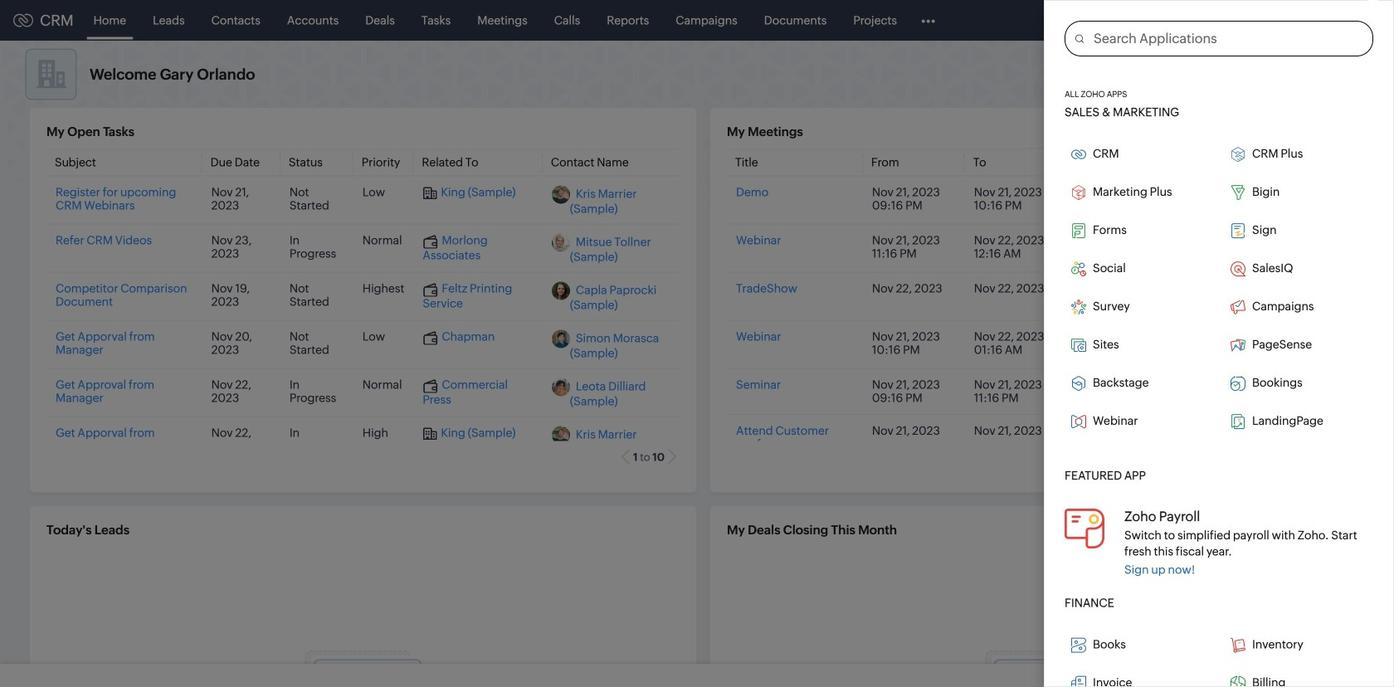 Task type: describe. For each thing, give the bounding box(es) containing it.
zoho payroll image
[[1065, 509, 1105, 548]]

logo image
[[13, 14, 33, 27]]

calendar image
[[1218, 14, 1232, 27]]



Task type: locate. For each thing, give the bounding box(es) containing it.
Search Applications text field
[[1084, 22, 1373, 55]]



Task type: vqa. For each thing, say whether or not it's contained in the screenshot.
Profile image
no



